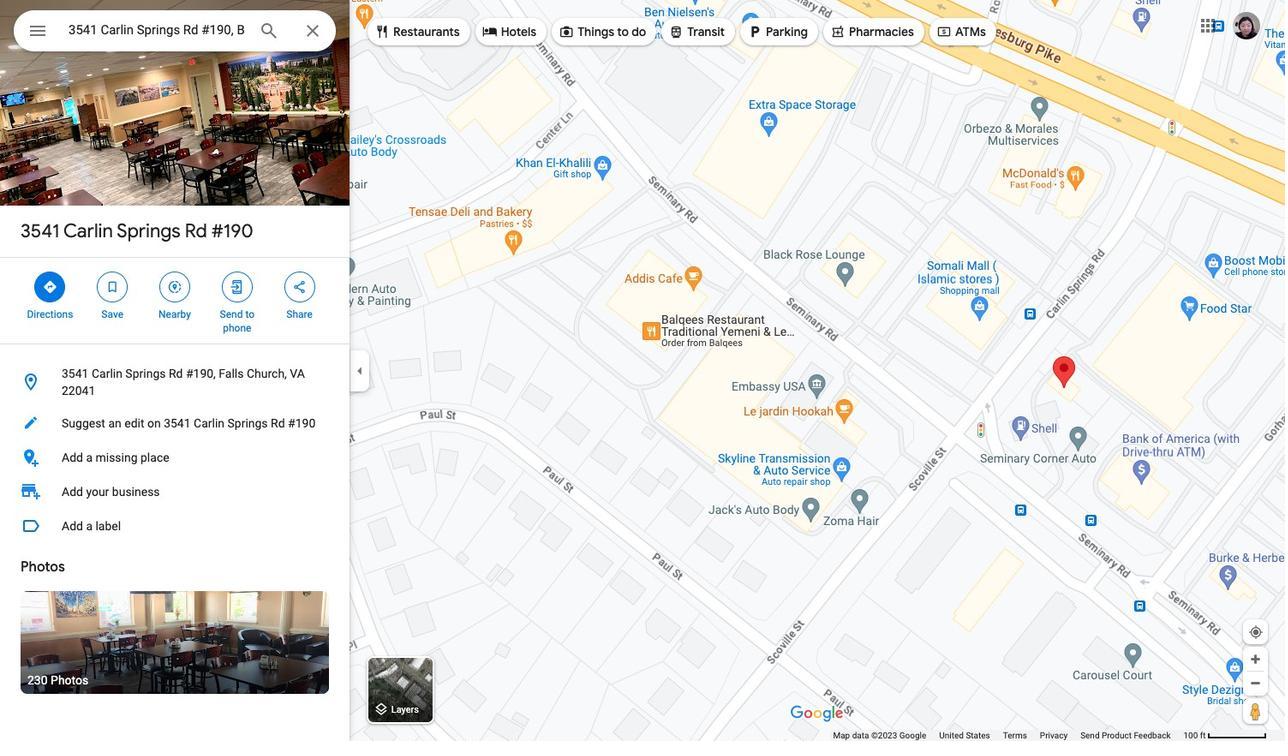 Task type: describe. For each thing, give the bounding box(es) containing it.
send product feedback button
[[1081, 730, 1171, 741]]

transit
[[687, 24, 725, 39]]

phone
[[223, 322, 251, 334]]

zoom out image
[[1249, 677, 1262, 690]]

230 photos button
[[21, 591, 329, 694]]

230
[[27, 673, 48, 687]]

show street view coverage image
[[1243, 698, 1268, 724]]

rd for #190
[[185, 219, 207, 243]]

show your location image
[[1248, 625, 1264, 640]]

 button
[[14, 10, 62, 55]]


[[830, 22, 846, 41]]

do
[[632, 24, 646, 39]]


[[292, 278, 307, 296]]

add a label button
[[0, 509, 350, 543]]

photos inside button
[[51, 673, 88, 687]]

google account: michele murakami  
(michele.murakami@adept.ai) image
[[1233, 12, 1260, 39]]

send to phone
[[220, 308, 254, 334]]

suggest
[[62, 416, 105, 430]]

your
[[86, 485, 109, 499]]

add your business
[[62, 485, 160, 499]]

add a missing place button
[[0, 440, 350, 475]]

send product feedback
[[1081, 731, 1171, 740]]

save
[[101, 308, 123, 320]]


[[105, 278, 120, 296]]

suggest an edit on 3541 carlin springs rd #190
[[62, 416, 316, 430]]

layers
[[391, 705, 419, 716]]

none field inside 3541 carlin springs rd #190, bailey's crossroads, va 22041 'field'
[[69, 20, 245, 40]]

#190,
[[186, 367, 216, 380]]

terms
[[1003, 731, 1027, 740]]

rd inside 'button'
[[271, 416, 285, 430]]

3541 carlin springs rd #190, falls church, va 22041 button
[[0, 358, 350, 406]]

suggest an edit on 3541 carlin springs rd #190 button
[[0, 406, 350, 440]]

carlin for 3541 carlin springs rd #190
[[63, 219, 113, 243]]

united states
[[939, 731, 990, 740]]

on
[[147, 416, 161, 430]]

send for send product feedback
[[1081, 731, 1100, 740]]


[[167, 278, 182, 296]]


[[374, 22, 390, 41]]

0 vertical spatial photos
[[21, 559, 65, 576]]


[[482, 22, 498, 41]]

missing
[[96, 451, 138, 464]]

hotels
[[501, 24, 536, 39]]

100 ft
[[1184, 731, 1206, 740]]

to inside  things to do
[[617, 24, 629, 39]]


[[27, 19, 48, 43]]

3541 carlin springs rd #190 main content
[[0, 0, 350, 741]]

3541 for 3541 carlin springs rd #190, falls church, va 22041
[[62, 367, 89, 380]]

states
[[966, 731, 990, 740]]

3541 carlin springs rd #190
[[21, 219, 253, 243]]

3541 Carlin Springs Rd #190, Bailey's Crossroads, VA 22041 field
[[14, 10, 336, 51]]

100
[[1184, 731, 1198, 740]]

230 photos
[[27, 673, 88, 687]]

a for missing
[[86, 451, 93, 464]]


[[559, 22, 574, 41]]

pharmacies
[[849, 24, 914, 39]]

add a label
[[62, 519, 121, 533]]

zoom in image
[[1249, 653, 1262, 666]]

product
[[1102, 731, 1132, 740]]

falls
[[219, 367, 244, 380]]

map data ©2023 google
[[833, 731, 926, 740]]



Task type: vqa. For each thing, say whether or not it's contained in the screenshot.
... inside the Account Your Google Account makes every service you use personalized to ...
no



Task type: locate. For each thing, give the bounding box(es) containing it.
#190 down va
[[288, 416, 316, 430]]

1 vertical spatial to
[[245, 308, 254, 320]]

map
[[833, 731, 850, 740]]

carlin up add a missing place button
[[194, 416, 225, 430]]

rd for #190,
[[169, 367, 183, 380]]

1 horizontal spatial 3541
[[62, 367, 89, 380]]

1 a from the top
[[86, 451, 93, 464]]

0 horizontal spatial 3541
[[21, 219, 59, 243]]

2 horizontal spatial 3541
[[164, 416, 191, 430]]

3541 right on at the left of page
[[164, 416, 191, 430]]

rd
[[185, 219, 207, 243], [169, 367, 183, 380], [271, 416, 285, 430]]

22041
[[62, 384, 95, 398]]

place
[[141, 451, 169, 464]]

3541 for 3541 carlin springs rd #190
[[21, 219, 59, 243]]

label
[[96, 519, 121, 533]]

terms button
[[1003, 730, 1027, 741]]


[[747, 22, 763, 41]]

carlin inside 3541 carlin springs rd #190, falls church, va 22041
[[92, 367, 122, 380]]

an
[[108, 416, 121, 430]]

0 vertical spatial add
[[62, 451, 83, 464]]

springs inside 3541 carlin springs rd #190, falls church, va 22041
[[125, 367, 166, 380]]

None field
[[69, 20, 245, 40]]

0 vertical spatial to
[[617, 24, 629, 39]]

2 vertical spatial add
[[62, 519, 83, 533]]

1 vertical spatial carlin
[[92, 367, 122, 380]]

 parking
[[747, 22, 808, 41]]

springs
[[117, 219, 180, 243], [125, 367, 166, 380], [227, 416, 268, 430]]

google
[[899, 731, 926, 740]]

1 add from the top
[[62, 451, 83, 464]]

2 vertical spatial springs
[[227, 416, 268, 430]]

0 vertical spatial send
[[220, 308, 243, 320]]

to up phone
[[245, 308, 254, 320]]

springs for #190,
[[125, 367, 166, 380]]

things
[[578, 24, 614, 39]]

a left missing
[[86, 451, 93, 464]]

send
[[220, 308, 243, 320], [1081, 731, 1100, 740]]

data
[[852, 731, 869, 740]]

send for send to phone
[[220, 308, 243, 320]]

#190 up 
[[211, 219, 253, 243]]

 hotels
[[482, 22, 536, 41]]

directions
[[27, 308, 73, 320]]

3541 up 22041
[[62, 367, 89, 380]]

a
[[86, 451, 93, 464], [86, 519, 93, 533]]

springs down falls on the left
[[227, 416, 268, 430]]

footer inside the google maps element
[[833, 730, 1184, 741]]

add left your
[[62, 485, 83, 499]]

0 horizontal spatial to
[[245, 308, 254, 320]]

1 vertical spatial send
[[1081, 731, 1100, 740]]

1 vertical spatial springs
[[125, 367, 166, 380]]

parking
[[766, 24, 808, 39]]


[[936, 22, 952, 41]]

0 vertical spatial #190
[[211, 219, 253, 243]]

add for add your business
[[62, 485, 83, 499]]

nearby
[[159, 308, 191, 320]]

 search field
[[14, 10, 336, 55]]

0 vertical spatial rd
[[185, 219, 207, 243]]

restaurants
[[393, 24, 460, 39]]

footer
[[833, 730, 1184, 741]]

rd down church, at the left
[[271, 416, 285, 430]]

church,
[[247, 367, 287, 380]]

send up phone
[[220, 308, 243, 320]]

1 vertical spatial photos
[[51, 673, 88, 687]]

0 vertical spatial 3541
[[21, 219, 59, 243]]

2 vertical spatial rd
[[271, 416, 285, 430]]

1 horizontal spatial rd
[[185, 219, 207, 243]]

2 vertical spatial carlin
[[194, 416, 225, 430]]

to
[[617, 24, 629, 39], [245, 308, 254, 320]]

100 ft button
[[1184, 731, 1267, 740]]

send inside button
[[1081, 731, 1100, 740]]

carlin inside 'button'
[[194, 416, 225, 430]]

carlin up 22041
[[92, 367, 122, 380]]

1 vertical spatial add
[[62, 485, 83, 499]]

va
[[290, 367, 305, 380]]

1 vertical spatial 3541
[[62, 367, 89, 380]]

0 vertical spatial springs
[[117, 219, 180, 243]]

1 horizontal spatial to
[[617, 24, 629, 39]]

add a missing place
[[62, 451, 169, 464]]

rd up actions for 3541 carlin springs rd #190 region
[[185, 219, 207, 243]]

springs for #190
[[117, 219, 180, 243]]

 transit
[[669, 22, 725, 41]]

0 vertical spatial carlin
[[63, 219, 113, 243]]

add for add a missing place
[[62, 451, 83, 464]]

photos down add a label
[[21, 559, 65, 576]]

3541
[[21, 219, 59, 243], [62, 367, 89, 380], [164, 416, 191, 430]]

google maps element
[[0, 0, 1285, 741]]

footer containing map data ©2023 google
[[833, 730, 1184, 741]]

share
[[286, 308, 313, 320]]

0 horizontal spatial send
[[220, 308, 243, 320]]

united states button
[[939, 730, 990, 741]]

to inside send to phone
[[245, 308, 254, 320]]

 pharmacies
[[830, 22, 914, 41]]

#190 inside 'button'
[[288, 416, 316, 430]]

2 a from the top
[[86, 519, 93, 533]]

business
[[112, 485, 160, 499]]

2 vertical spatial 3541
[[164, 416, 191, 430]]

3 add from the top
[[62, 519, 83, 533]]

rd inside 3541 carlin springs rd #190, falls church, va 22041
[[169, 367, 183, 380]]

actions for 3541 carlin springs rd #190 region
[[0, 258, 350, 344]]

add for add a label
[[62, 519, 83, 533]]

carlin up 
[[63, 219, 113, 243]]

to left do
[[617, 24, 629, 39]]

 restaurants
[[374, 22, 460, 41]]

2 add from the top
[[62, 485, 83, 499]]


[[42, 278, 58, 296]]

united
[[939, 731, 964, 740]]

collapse side panel image
[[350, 361, 369, 380]]

1 vertical spatial #190
[[288, 416, 316, 430]]

0 horizontal spatial #190
[[211, 219, 253, 243]]

ft
[[1200, 731, 1206, 740]]

#190
[[211, 219, 253, 243], [288, 416, 316, 430]]

edit
[[124, 416, 144, 430]]

add
[[62, 451, 83, 464], [62, 485, 83, 499], [62, 519, 83, 533]]

add your business link
[[0, 475, 350, 509]]

0 horizontal spatial rd
[[169, 367, 183, 380]]

3541 carlin springs rd #190, falls church, va 22041
[[62, 367, 305, 398]]

springs up 
[[117, 219, 180, 243]]

 things to do
[[559, 22, 646, 41]]

privacy button
[[1040, 730, 1068, 741]]

©2023
[[871, 731, 897, 740]]

3541 up 
[[21, 219, 59, 243]]

a left label
[[86, 519, 93, 533]]

send left the product
[[1081, 731, 1100, 740]]

add left label
[[62, 519, 83, 533]]

feedback
[[1134, 731, 1171, 740]]

3541 inside 'button'
[[164, 416, 191, 430]]

3541 inside 3541 carlin springs rd #190, falls church, va 22041
[[62, 367, 89, 380]]

 atms
[[936, 22, 986, 41]]

springs inside 'button'
[[227, 416, 268, 430]]

2 horizontal spatial rd
[[271, 416, 285, 430]]

carlin for 3541 carlin springs rd #190, falls church, va 22041
[[92, 367, 122, 380]]

1 vertical spatial a
[[86, 519, 93, 533]]

0 vertical spatial a
[[86, 451, 93, 464]]

carlin
[[63, 219, 113, 243], [92, 367, 122, 380], [194, 416, 225, 430]]

1 vertical spatial rd
[[169, 367, 183, 380]]

1 horizontal spatial send
[[1081, 731, 1100, 740]]

photos
[[21, 559, 65, 576], [51, 673, 88, 687]]

send inside send to phone
[[220, 308, 243, 320]]


[[229, 278, 245, 296]]

a for label
[[86, 519, 93, 533]]

1 horizontal spatial #190
[[288, 416, 316, 430]]

rd left #190,
[[169, 367, 183, 380]]

photos right 230
[[51, 673, 88, 687]]

privacy
[[1040, 731, 1068, 740]]

springs up on at the left of page
[[125, 367, 166, 380]]


[[669, 22, 684, 41]]

add down suggest
[[62, 451, 83, 464]]

atms
[[955, 24, 986, 39]]



